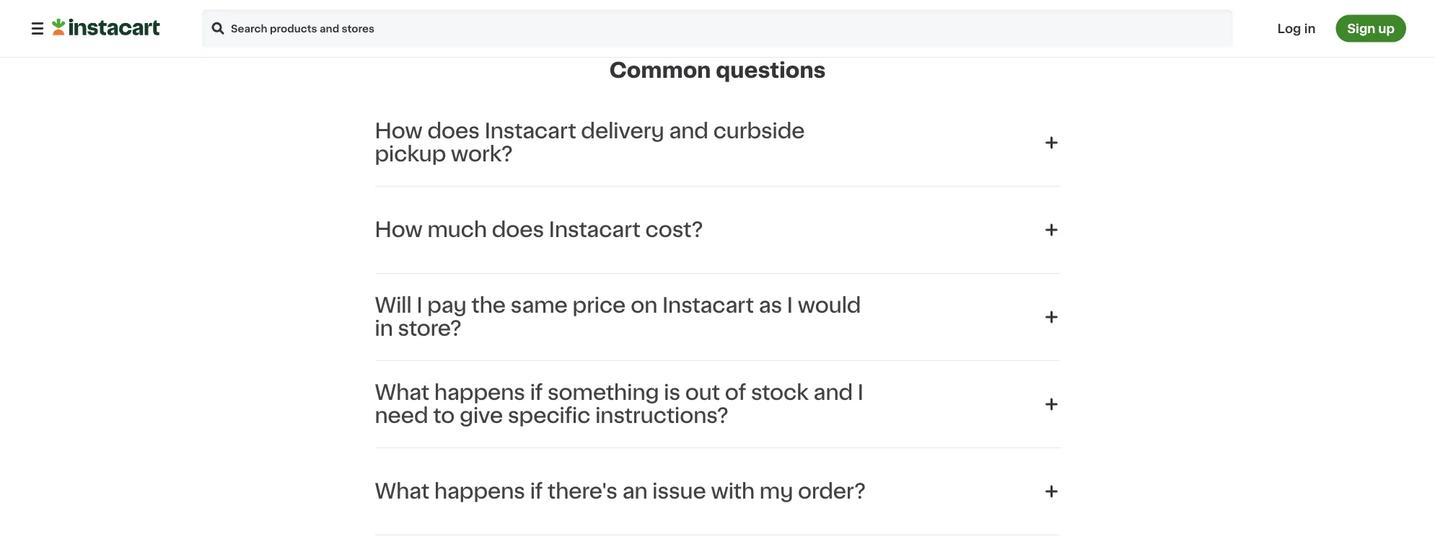 Task type: locate. For each thing, give the bounding box(es) containing it.
1 how from the top
[[375, 121, 423, 141]]

does inside how does instacart delivery and curbside pickup work?
[[428, 121, 480, 141]]

sign
[[1348, 22, 1376, 35]]

1 vertical spatial how
[[375, 220, 423, 240]]

does right much
[[492, 220, 544, 240]]

happens
[[434, 383, 525, 403], [434, 482, 525, 502]]

give
[[460, 406, 503, 426]]

does up work?
[[428, 121, 480, 141]]

how for how does instacart delivery and curbside pickup work?
[[375, 121, 423, 141]]

need
[[375, 406, 429, 426]]

of
[[725, 383, 746, 403]]

what
[[375, 383, 430, 403], [375, 482, 430, 502]]

issue
[[653, 482, 706, 502]]

instacart home image
[[52, 18, 160, 36]]

i
[[417, 296, 423, 316], [787, 296, 793, 316], [858, 383, 864, 403]]

1 vertical spatial does
[[492, 220, 544, 240]]

my
[[760, 482, 794, 502]]

0 vertical spatial how
[[375, 121, 423, 141]]

0 vertical spatial does
[[428, 121, 480, 141]]

happens for there's
[[434, 482, 525, 502]]

instacart
[[485, 121, 576, 141], [549, 220, 641, 240], [663, 296, 754, 316]]

log in button
[[1274, 15, 1321, 42]]

0 horizontal spatial does
[[428, 121, 480, 141]]

questions
[[716, 60, 826, 81]]

order?
[[798, 482, 866, 502]]

1 vertical spatial if
[[530, 482, 543, 502]]

log in
[[1278, 22, 1316, 35]]

0 vertical spatial happens
[[434, 383, 525, 403]]

in inside button
[[1305, 22, 1316, 35]]

what inside what happens if something is out of stock and i need to give specific instructions?
[[375, 383, 430, 403]]

2 what from the top
[[375, 482, 430, 502]]

1 horizontal spatial i
[[787, 296, 793, 316]]

happens inside what happens if something is out of stock and i need to give specific instructions?
[[434, 383, 525, 403]]

cost?
[[646, 220, 703, 240]]

1 happens from the top
[[434, 383, 525, 403]]

what for what happens if there's an issue with my order?
[[375, 482, 430, 502]]

1 vertical spatial in
[[375, 319, 393, 339]]

if up specific
[[530, 383, 543, 403]]

sign up
[[1348, 22, 1395, 35]]

0 horizontal spatial in
[[375, 319, 393, 339]]

1 what from the top
[[375, 383, 430, 403]]

2 how from the top
[[375, 220, 423, 240]]

0 vertical spatial what
[[375, 383, 430, 403]]

the
[[472, 296, 506, 316]]

how up pickup
[[375, 121, 423, 141]]

2 if from the top
[[530, 482, 543, 502]]

1 vertical spatial instacart
[[549, 220, 641, 240]]

1 vertical spatial and
[[814, 383, 853, 403]]

in inside the will i pay the same price on instacart as i would in store?
[[375, 319, 393, 339]]

0 vertical spatial instacart
[[485, 121, 576, 141]]

1 if from the top
[[530, 383, 543, 403]]

how much does instacart cost?
[[375, 220, 703, 240]]

specific
[[508, 406, 591, 426]]

in
[[1305, 22, 1316, 35], [375, 319, 393, 339]]

1 horizontal spatial in
[[1305, 22, 1316, 35]]

0 horizontal spatial and
[[669, 121, 709, 141]]

2 happens from the top
[[434, 482, 525, 502]]

and right 'delivery' at left top
[[669, 121, 709, 141]]

curbside
[[714, 121, 805, 141]]

happens for something
[[434, 383, 525, 403]]

if inside what happens if there's an issue with my order? dropdown button
[[530, 482, 543, 502]]

how inside dropdown button
[[375, 220, 423, 240]]

1 vertical spatial happens
[[434, 482, 525, 502]]

if inside what happens if something is out of stock and i need to give specific instructions?
[[530, 383, 543, 403]]

and
[[669, 121, 709, 141], [814, 383, 853, 403]]

how much does instacart cost? button
[[375, 204, 1061, 256]]

and inside what happens if something is out of stock and i need to give specific instructions?
[[814, 383, 853, 403]]

if
[[530, 383, 543, 403], [530, 482, 543, 502]]

how for how much does instacart cost?
[[375, 220, 423, 240]]

how
[[375, 121, 423, 141], [375, 220, 423, 240]]

on
[[631, 296, 658, 316]]

in right the log
[[1305, 22, 1316, 35]]

and right 'stock'
[[814, 383, 853, 403]]

common
[[610, 60, 711, 81]]

store?
[[398, 319, 462, 339]]

in down will
[[375, 319, 393, 339]]

price
[[573, 296, 626, 316]]

1 vertical spatial what
[[375, 482, 430, 502]]

if left there's
[[530, 482, 543, 502]]

0 vertical spatial in
[[1305, 22, 1316, 35]]

2 horizontal spatial i
[[858, 383, 864, 403]]

0 vertical spatial and
[[669, 121, 709, 141]]

2 vertical spatial instacart
[[663, 296, 754, 316]]

work?
[[451, 144, 513, 164]]

will i pay the same price on instacart as i would in store? button
[[375, 291, 1061, 343]]

1 horizontal spatial and
[[814, 383, 853, 403]]

1 horizontal spatial does
[[492, 220, 544, 240]]

0 vertical spatial if
[[530, 383, 543, 403]]

how left much
[[375, 220, 423, 240]]

None search field
[[201, 8, 1235, 49]]

i for what happens if something is out of stock and i need to give specific instructions?
[[858, 383, 864, 403]]

how inside how does instacart delivery and curbside pickup work?
[[375, 121, 423, 141]]

Search field
[[201, 8, 1235, 49]]

i inside what happens if something is out of stock and i need to give specific instructions?
[[858, 383, 864, 403]]

does
[[428, 121, 480, 141], [492, 220, 544, 240]]

stock
[[751, 383, 809, 403]]

what happens if there's an issue with my order?
[[375, 482, 866, 502]]

pickup
[[375, 144, 446, 164]]



Task type: vqa. For each thing, say whether or not it's contained in the screenshot.
the rightmost in
yes



Task type: describe. For each thing, give the bounding box(es) containing it.
to
[[433, 406, 455, 426]]

if for something
[[530, 383, 543, 403]]

out
[[686, 383, 720, 403]]

if for there's
[[530, 482, 543, 502]]

delivery
[[581, 121, 665, 141]]

how does instacart delivery and curbside pickup work? button
[[375, 117, 1061, 169]]

instacart inside the will i pay the same price on instacart as i would in store?
[[663, 296, 754, 316]]

will i pay the same price on instacart as i would in store?
[[375, 296, 861, 339]]

does inside dropdown button
[[492, 220, 544, 240]]

there's
[[548, 482, 618, 502]]

log
[[1278, 22, 1302, 35]]

and inside how does instacart delivery and curbside pickup work?
[[669, 121, 709, 141]]

will
[[375, 296, 412, 316]]

instructions?
[[596, 406, 729, 426]]

is
[[664, 383, 681, 403]]

much
[[428, 220, 487, 240]]

open main menu image
[[29, 20, 46, 37]]

what happens if something is out of stock and i need to give specific instructions? button
[[375, 379, 1061, 431]]

common questions
[[610, 60, 826, 81]]

as
[[759, 296, 783, 316]]

something
[[548, 383, 659, 403]]

up
[[1379, 22, 1395, 35]]

an
[[623, 482, 648, 502]]

what happens if something is out of stock and i need to give specific instructions?
[[375, 383, 864, 426]]

sign up button
[[1336, 15, 1407, 42]]

i for will i pay the same price on instacart as i would in store?
[[787, 296, 793, 316]]

would
[[798, 296, 861, 316]]

with
[[711, 482, 755, 502]]

pay
[[428, 296, 467, 316]]

how does instacart delivery and curbside pickup work?
[[375, 121, 805, 164]]

same
[[511, 296, 568, 316]]

0 horizontal spatial i
[[417, 296, 423, 316]]

what for what happens if something is out of stock and i need to give specific instructions?
[[375, 383, 430, 403]]

instacart inside how does instacart delivery and curbside pickup work?
[[485, 121, 576, 141]]

what happens if there's an issue with my order? button
[[375, 466, 1061, 518]]



